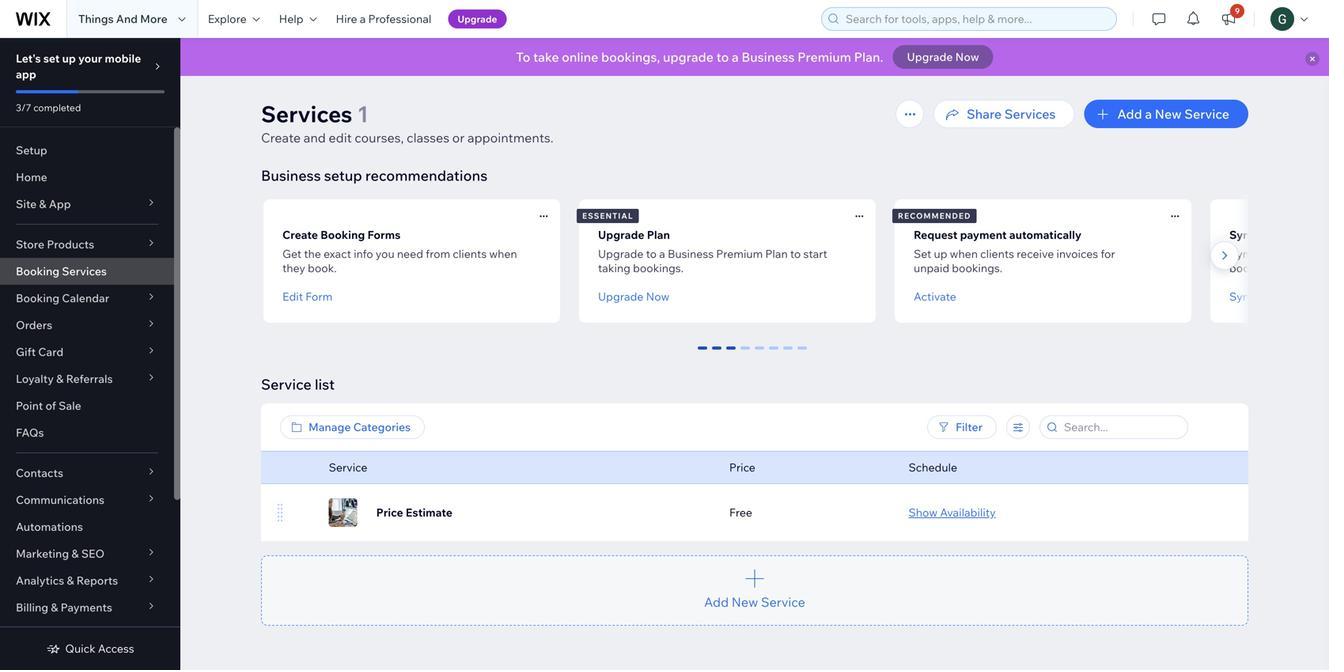 Task type: locate. For each thing, give the bounding box(es) containing it.
sync now
[[1230, 290, 1282, 304]]

more
[[140, 12, 168, 26]]

clients right the from
[[453, 247, 487, 261]]

analytics
[[16, 574, 64, 588]]

service inside the add new service button
[[762, 594, 806, 610]]

1 horizontal spatial business
[[668, 247, 714, 261]]

your left the mobile
[[78, 51, 102, 65]]

0 horizontal spatial services
[[62, 264, 107, 278]]

your inside 'let's set up your mobile app'
[[78, 51, 102, 65]]

bookings. right 'taking'
[[633, 261, 684, 275]]

booking inside "link"
[[16, 264, 59, 278]]

when right the from
[[489, 247, 517, 261]]

price estimate
[[376, 506, 453, 520]]

1 vertical spatial upgrade now
[[598, 290, 670, 304]]

clients down payment
[[981, 247, 1015, 261]]

& right loyalty
[[56, 372, 64, 386]]

booking inside the create booking forms get the exact info you need from clients when they book.
[[321, 228, 365, 242]]

price left "estimate"
[[376, 506, 403, 520]]

0 horizontal spatial upgrade now
[[598, 290, 670, 304]]

home link
[[0, 164, 174, 191]]

premium inside alert
[[798, 49, 852, 65]]

1 vertical spatial booking
[[16, 264, 59, 278]]

sale
[[59, 399, 81, 413]]

0 horizontal spatial business
[[261, 167, 321, 184]]

1 horizontal spatial when
[[950, 247, 978, 261]]

upgrade down search for tools, apps, help & more... field
[[908, 50, 953, 64]]

taking
[[598, 261, 631, 275]]

2 when from the left
[[950, 247, 978, 261]]

1 vertical spatial premium
[[717, 247, 763, 261]]

0 horizontal spatial now
[[646, 290, 670, 304]]

to inside alert
[[717, 49, 729, 65]]

1 horizontal spatial bookings.
[[952, 261, 1003, 275]]

services down store products dropdown button
[[62, 264, 107, 278]]

2 horizontal spatial now
[[1258, 290, 1282, 304]]

up inside request payment automatically set up when clients receive invoices for unpaid bookings.
[[934, 247, 948, 261]]

business inside alert
[[742, 49, 795, 65]]

communications button
[[0, 487, 174, 514]]

services up and
[[261, 100, 353, 128]]

setup
[[324, 167, 362, 184]]

price up free
[[730, 461, 756, 475]]

automations link
[[0, 514, 174, 541]]

0 vertical spatial up
[[62, 51, 76, 65]]

0 horizontal spatial premium
[[717, 247, 763, 261]]

9 button
[[1212, 0, 1247, 38]]

courses,
[[355, 130, 404, 146]]

0 horizontal spatial price
[[376, 506, 403, 520]]

up right set
[[62, 51, 76, 65]]

3 sync from the top
[[1230, 290, 1256, 304]]

1 horizontal spatial upgrade now
[[908, 50, 980, 64]]

services
[[261, 100, 353, 128], [1005, 106, 1056, 122], [62, 264, 107, 278]]

gift card
[[16, 345, 63, 359]]

add new service button
[[261, 556, 1249, 626]]

services inside "link"
[[62, 264, 107, 278]]

1 vertical spatial create
[[283, 228, 318, 242]]

2 vertical spatial business
[[668, 247, 714, 261]]

1 vertical spatial price
[[376, 506, 403, 520]]

forms
[[368, 228, 401, 242]]

bookings.
[[633, 261, 684, 275], [952, 261, 1003, 275]]

9
[[1236, 6, 1241, 16]]

your inside sync calendars sync your personal
[[1258, 247, 1281, 261]]

0 horizontal spatial your
[[78, 51, 102, 65]]

0 horizontal spatial clients
[[453, 247, 487, 261]]

booking calendar button
[[0, 285, 174, 312]]

1 when from the left
[[489, 247, 517, 261]]

professional
[[368, 12, 432, 26]]

loyalty & referrals button
[[0, 366, 174, 393]]

create left and
[[261, 130, 301, 146]]

list
[[261, 195, 1330, 328]]

sync left calendars
[[1230, 228, 1256, 242]]

bookings. down payment
[[952, 261, 1003, 275]]

2 horizontal spatial services
[[1005, 106, 1056, 122]]

sync up sync now
[[1230, 247, 1256, 261]]

add a new service button
[[1085, 100, 1249, 128]]

1 horizontal spatial plan
[[766, 247, 788, 261]]

1 horizontal spatial price
[[730, 461, 756, 475]]

1 vertical spatial add
[[705, 594, 729, 610]]

now down search for tools, apps, help & more... field
[[956, 50, 980, 64]]

premium
[[798, 49, 852, 65], [717, 247, 763, 261]]

services inside the services 1 create and edit courses, classes or appointments.
[[261, 100, 353, 128]]

upgrade now button down 'taking'
[[598, 290, 670, 304]]

orders
[[16, 318, 52, 332]]

billing
[[16, 601, 48, 615]]

quick
[[65, 642, 96, 656]]

business
[[742, 49, 795, 65], [261, 167, 321, 184], [668, 247, 714, 261]]

a inside button
[[1146, 106, 1153, 122]]

0 horizontal spatial bookings.
[[633, 261, 684, 275]]

categories
[[353, 420, 411, 434]]

create
[[261, 130, 301, 146], [283, 228, 318, 242]]

0 vertical spatial create
[[261, 130, 301, 146]]

your
[[78, 51, 102, 65], [1258, 247, 1281, 261]]

2 bookings. from the left
[[952, 261, 1003, 275]]

0 horizontal spatial to
[[646, 247, 657, 261]]

contacts button
[[0, 460, 174, 487]]

upgrade down 'essential' at the left
[[598, 228, 645, 242]]

show
[[909, 506, 938, 520]]

your for mobile
[[78, 51, 102, 65]]

when down payment
[[950, 247, 978, 261]]

1 clients from the left
[[453, 247, 487, 261]]

new
[[1156, 106, 1182, 122], [732, 594, 759, 610]]

booking up exact
[[321, 228, 365, 242]]

& inside popup button
[[51, 601, 58, 615]]

0 horizontal spatial up
[[62, 51, 76, 65]]

services for share services
[[1005, 106, 1056, 122]]

up inside 'let's set up your mobile app'
[[62, 51, 76, 65]]

quick access button
[[46, 642, 134, 656]]

business inside upgrade plan upgrade to a business premium plan to start taking bookings.
[[668, 247, 714, 261]]

1 horizontal spatial up
[[934, 247, 948, 261]]

billing & payments
[[16, 601, 112, 615]]

1 horizontal spatial premium
[[798, 49, 852, 65]]

let's
[[16, 51, 41, 65]]

upgrade now
[[908, 50, 980, 64], [598, 290, 670, 304]]

& right site
[[39, 197, 46, 211]]

clients
[[453, 247, 487, 261], [981, 247, 1015, 261]]

booking down store
[[16, 264, 59, 278]]

sync for sync now
[[1230, 290, 1256, 304]]

upgrade button
[[448, 9, 507, 28]]

0 vertical spatial new
[[1156, 106, 1182, 122]]

2 vertical spatial booking
[[16, 291, 59, 305]]

and
[[116, 12, 138, 26]]

create booking forms get the exact info you need from clients when they book.
[[283, 228, 517, 275]]

0 vertical spatial premium
[[798, 49, 852, 65]]

create inside the services 1 create and edit courses, classes or appointments.
[[261, 130, 301, 146]]

1 vertical spatial sync
[[1230, 247, 1256, 261]]

& right billing
[[51, 601, 58, 615]]

loyalty & referrals
[[16, 372, 113, 386]]

2 horizontal spatial business
[[742, 49, 795, 65]]

upgrade now button down search for tools, apps, help & more... field
[[893, 45, 994, 69]]

1 vertical spatial up
[[934, 247, 948, 261]]

now down sync calendars sync your personal
[[1258, 290, 1282, 304]]

0 vertical spatial sync
[[1230, 228, 1256, 242]]

up up unpaid
[[934, 247, 948, 261]]

1 horizontal spatial to
[[717, 49, 729, 65]]

1 bookings. from the left
[[633, 261, 684, 275]]

1 horizontal spatial services
[[261, 100, 353, 128]]

1 horizontal spatial upgrade now button
[[893, 45, 994, 69]]

1 horizontal spatial now
[[956, 50, 980, 64]]

hire a professional
[[336, 12, 432, 26]]

1 sync from the top
[[1230, 228, 1256, 242]]

booking
[[321, 228, 365, 242], [16, 264, 59, 278], [16, 291, 59, 305]]

sync down sync calendars sync your personal
[[1230, 290, 1256, 304]]

your for personal
[[1258, 247, 1281, 261]]

bookings. for business
[[633, 261, 684, 275]]

service
[[1185, 106, 1230, 122], [261, 376, 312, 393], [329, 461, 368, 475], [762, 594, 806, 610]]

upgrade now for bottom upgrade now button
[[598, 290, 670, 304]]

premium left start
[[717, 247, 763, 261]]

create up get
[[283, 228, 318, 242]]

classes
[[407, 130, 450, 146]]

services inside button
[[1005, 106, 1056, 122]]

1 vertical spatial plan
[[766, 247, 788, 261]]

0 vertical spatial add
[[1118, 106, 1143, 122]]

sync now button
[[1230, 290, 1282, 304]]

0 vertical spatial your
[[78, 51, 102, 65]]

0 vertical spatial price
[[730, 461, 756, 475]]

personal
[[1284, 247, 1329, 261]]

a inside alert
[[732, 49, 739, 65]]

0 vertical spatial plan
[[647, 228, 670, 242]]

1
[[358, 100, 369, 128]]

upgrade now down search for tools, apps, help & more... field
[[908, 50, 980, 64]]

booking up orders
[[16, 291, 59, 305]]

0 horizontal spatial upgrade now button
[[598, 290, 670, 304]]

0 horizontal spatial when
[[489, 247, 517, 261]]

plan
[[647, 228, 670, 242], [766, 247, 788, 261]]

0 vertical spatial booking
[[321, 228, 365, 242]]

drag price estimate. image
[[275, 503, 285, 522]]

manage categories button
[[280, 416, 425, 439]]

1 horizontal spatial your
[[1258, 247, 1281, 261]]

0 vertical spatial business
[[742, 49, 795, 65]]

now down upgrade plan upgrade to a business premium plan to start taking bookings.
[[646, 290, 670, 304]]

2 clients from the left
[[981, 247, 1015, 261]]

help
[[279, 12, 304, 26]]

now
[[956, 50, 980, 64], [646, 290, 670, 304], [1258, 290, 1282, 304]]

set
[[43, 51, 60, 65]]

& left reports
[[67, 574, 74, 588]]

you
[[376, 247, 395, 261]]

take
[[533, 49, 559, 65]]

marketing & seo
[[16, 547, 105, 561]]

2 vertical spatial sync
[[1230, 290, 1256, 304]]

request payment automatically set up when clients receive invoices for unpaid bookings.
[[914, 228, 1116, 275]]

edit form
[[283, 290, 333, 304]]

upgrade now down 'taking'
[[598, 290, 670, 304]]

gift
[[16, 345, 36, 359]]

& left seo at the left bottom of page
[[71, 547, 79, 561]]

upgrade now inside button
[[908, 50, 980, 64]]

bookings. inside request payment automatically set up when clients receive invoices for unpaid bookings.
[[952, 261, 1003, 275]]

create inside the create booking forms get the exact info you need from clients when they book.
[[283, 228, 318, 242]]

booking inside "dropdown button"
[[16, 291, 59, 305]]

orders button
[[0, 312, 174, 339]]

bookings. inside upgrade plan upgrade to a business premium plan to start taking bookings.
[[633, 261, 684, 275]]

marketing & seo button
[[0, 541, 174, 568]]

1 horizontal spatial add
[[1118, 106, 1143, 122]]

access
[[98, 642, 134, 656]]

sync inside button
[[1230, 290, 1256, 304]]

price
[[730, 461, 756, 475], [376, 506, 403, 520]]

add for add new service
[[705, 594, 729, 610]]

0 vertical spatial upgrade now button
[[893, 45, 994, 69]]

0 horizontal spatial new
[[732, 594, 759, 610]]

premium left plan.
[[798, 49, 852, 65]]

automations
[[16, 520, 83, 534]]

1 vertical spatial business
[[261, 167, 321, 184]]

now inside to take online bookings, upgrade to a business premium plan. alert
[[956, 50, 980, 64]]

0 vertical spatial upgrade now
[[908, 50, 980, 64]]

services right share
[[1005, 106, 1056, 122]]

1 vertical spatial your
[[1258, 247, 1281, 261]]

upgrade now button
[[893, 45, 994, 69], [598, 290, 670, 304]]

calendars
[[1259, 228, 1313, 242]]

reports
[[77, 574, 118, 588]]

filter button
[[928, 416, 997, 439]]

request
[[914, 228, 958, 242]]

1 horizontal spatial clients
[[981, 247, 1015, 261]]

of
[[45, 399, 56, 413]]

point of sale link
[[0, 393, 174, 420]]

upgrade now inside list
[[598, 290, 670, 304]]

0 horizontal spatial add
[[705, 594, 729, 610]]

your down calendars
[[1258, 247, 1281, 261]]



Task type: describe. For each thing, give the bounding box(es) containing it.
bookings. for when
[[952, 261, 1003, 275]]

faqs link
[[0, 420, 174, 446]]

from
[[426, 247, 451, 261]]

price for price
[[730, 461, 756, 475]]

0 horizontal spatial plan
[[647, 228, 670, 242]]

now for upgrade plan upgrade to a business premium plan to start taking bookings.
[[646, 290, 670, 304]]

recommendations
[[366, 167, 488, 184]]

when inside the create booking forms get the exact info you need from clients when they book.
[[489, 247, 517, 261]]

point
[[16, 399, 43, 413]]

& for marketing
[[71, 547, 79, 561]]

hire a professional link
[[327, 0, 441, 38]]

loyalty
[[16, 372, 54, 386]]

store products
[[16, 237, 94, 251]]

marketing
[[16, 547, 69, 561]]

they
[[283, 261, 305, 275]]

manage categories
[[309, 420, 411, 434]]

plan.
[[855, 49, 884, 65]]

premium inside upgrade plan upgrade to a business premium plan to start taking bookings.
[[717, 247, 763, 261]]

share services button
[[934, 100, 1075, 128]]

when inside request payment automatically set up when clients receive invoices for unpaid bookings.
[[950, 247, 978, 261]]

clients inside request payment automatically set up when clients receive invoices for unpaid bookings.
[[981, 247, 1015, 261]]

payment
[[961, 228, 1007, 242]]

& for billing
[[51, 601, 58, 615]]

setup
[[16, 143, 47, 157]]

essential
[[583, 211, 634, 221]]

mobile
[[105, 51, 141, 65]]

sync for sync calendars sync your personal 
[[1230, 228, 1256, 242]]

upgrade now button inside to take online bookings, upgrade to a business premium plan. alert
[[893, 45, 994, 69]]

Search... field
[[1060, 416, 1183, 439]]

booking services
[[16, 264, 107, 278]]

upgrade
[[663, 49, 714, 65]]

upgrade plan upgrade to a business premium plan to start taking bookings.
[[598, 228, 828, 275]]

booking calendar
[[16, 291, 109, 305]]

info
[[354, 247, 373, 261]]

& for site
[[39, 197, 46, 211]]

2 sync from the top
[[1230, 247, 1256, 261]]

completed
[[33, 102, 81, 114]]

or
[[453, 130, 465, 146]]

& for analytics
[[67, 574, 74, 588]]

& for loyalty
[[56, 372, 64, 386]]

book.
[[308, 261, 337, 275]]

1 horizontal spatial new
[[1156, 106, 1182, 122]]

quick access
[[65, 642, 134, 656]]

business setup recommendations
[[261, 167, 488, 184]]

home
[[16, 170, 47, 184]]

activate button
[[914, 290, 957, 304]]

receive
[[1017, 247, 1055, 261]]

things
[[78, 12, 114, 26]]

payments
[[61, 601, 112, 615]]

upgrade now for upgrade now button within to take online bookings, upgrade to a business premium plan. alert
[[908, 50, 980, 64]]

analytics & reports
[[16, 574, 118, 588]]

communications
[[16, 493, 105, 507]]

analytics & reports button
[[0, 568, 174, 594]]

services for booking services
[[62, 264, 107, 278]]

online
[[562, 49, 599, 65]]

upgrade down 'taking'
[[598, 290, 644, 304]]

app
[[49, 197, 71, 211]]

clients inside the create booking forms get the exact info you need from clients when they book.
[[453, 247, 487, 261]]

products
[[47, 237, 94, 251]]

now for sync calendars sync your personal 
[[1258, 290, 1282, 304]]

upgrade right professional at the top left of page
[[458, 13, 498, 25]]

app
[[16, 67, 36, 81]]

seo
[[81, 547, 105, 561]]

service list
[[261, 376, 335, 393]]

the
[[304, 247, 321, 261]]

start
[[804, 247, 828, 261]]

filter
[[956, 420, 983, 434]]

set
[[914, 247, 932, 261]]

site & app
[[16, 197, 71, 211]]

help button
[[270, 0, 327, 38]]

hire
[[336, 12, 357, 26]]

site
[[16, 197, 37, 211]]

Search for tools, apps, help & more... field
[[841, 8, 1112, 30]]

booking services link
[[0, 258, 174, 285]]

store products button
[[0, 231, 174, 258]]

price for price estimate
[[376, 506, 403, 520]]

1 vertical spatial upgrade now button
[[598, 290, 670, 304]]

share services
[[967, 106, 1056, 122]]

upgrade inside alert
[[908, 50, 953, 64]]

list containing create booking forms
[[261, 195, 1330, 328]]

2 horizontal spatial to
[[791, 247, 801, 261]]

form
[[306, 290, 333, 304]]

edit form button
[[283, 290, 333, 304]]

activate
[[914, 290, 957, 304]]

estimate
[[406, 506, 453, 520]]

free
[[730, 506, 753, 520]]

a inside upgrade plan upgrade to a business premium plan to start taking bookings.
[[660, 247, 666, 261]]

schedule
[[909, 461, 958, 475]]

add for add a new service
[[1118, 106, 1143, 122]]

list
[[315, 376, 335, 393]]

contacts
[[16, 466, 63, 480]]

get
[[283, 247, 302, 261]]

3/7 completed
[[16, 102, 81, 114]]

show availability button
[[909, 506, 996, 520]]

sidebar element
[[0, 38, 180, 670]]

service inside add a new service button
[[1185, 106, 1230, 122]]

upgrade up 'taking'
[[598, 247, 644, 261]]

setup link
[[0, 137, 174, 164]]

explore
[[208, 12, 247, 26]]

store
[[16, 237, 44, 251]]

1 vertical spatial new
[[732, 594, 759, 610]]

appointments.
[[468, 130, 554, 146]]

unpaid
[[914, 261, 950, 275]]

booking for booking services
[[16, 264, 59, 278]]

share
[[967, 106, 1002, 122]]

to take online bookings, upgrade to a business premium plan. alert
[[180, 38, 1330, 76]]

booking for booking calendar
[[16, 291, 59, 305]]

faqs
[[16, 426, 44, 440]]

site & app button
[[0, 191, 174, 218]]

let's set up your mobile app
[[16, 51, 141, 81]]



Task type: vqa. For each thing, say whether or not it's contained in the screenshot.
site
yes



